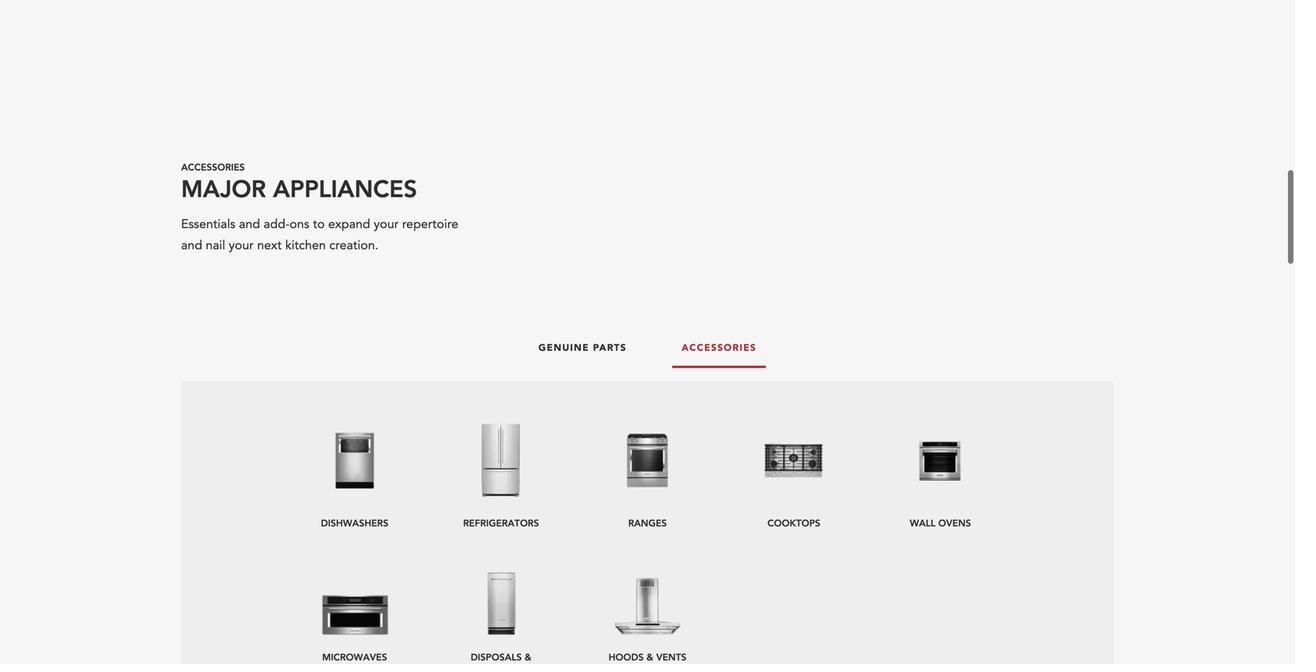 Task type: locate. For each thing, give the bounding box(es) containing it.
ranges link
[[575, 406, 721, 540]]

vents
[[657, 651, 687, 663]]

accessories button
[[666, 330, 773, 368]]

disposals
[[471, 651, 522, 663]]

1 vertical spatial and
[[181, 237, 202, 254]]

1 & from the left
[[525, 651, 532, 663]]

accessories for accessories major appliances
[[181, 161, 245, 173]]

your right nail
[[229, 237, 254, 254]]

& inside disposals & compactors
[[525, 651, 532, 663]]

ons
[[290, 216, 310, 233]]

and left nail
[[181, 237, 202, 254]]

microwaves
[[322, 651, 387, 663]]

shop all cooktop accessories image
[[760, 417, 828, 505]]

essentials and add-ons to expand your repertoire and nail your next kitchen creation.
[[181, 216, 459, 254]]

ranges
[[629, 517, 667, 529]]

accessories inside 'button'
[[682, 341, 757, 354]]

disposals & compactors link
[[428, 540, 575, 664]]

add-
[[264, 216, 290, 233]]

1 horizontal spatial and
[[239, 216, 260, 233]]

2 & from the left
[[647, 651, 654, 663]]

genuine parts button
[[523, 330, 643, 368]]

& for vents
[[647, 651, 654, 663]]

your right the expand
[[374, 216, 399, 233]]

repertoire
[[402, 216, 459, 233]]

genuine
[[539, 341, 590, 354]]

kitchen
[[285, 237, 326, 254]]

accessories
[[181, 161, 245, 173], [682, 341, 757, 354]]

1 horizontal spatial &
[[647, 651, 654, 663]]

0 horizontal spatial and
[[181, 237, 202, 254]]

hoods
[[609, 651, 644, 663]]

hoods & vents link
[[575, 540, 721, 664]]

shop all microwave accessories image
[[307, 551, 402, 639]]

major
[[181, 173, 266, 204]]

shop all wall oven accessories image
[[907, 417, 975, 505]]

0 horizontal spatial accessories
[[181, 161, 245, 173]]

&
[[525, 651, 532, 663], [647, 651, 654, 663]]

1 vertical spatial accessories
[[682, 341, 757, 354]]

and left add-
[[239, 216, 260, 233]]

and
[[239, 216, 260, 233], [181, 237, 202, 254]]

accessories inside accessories major appliances
[[181, 161, 245, 173]]

hoods & vents
[[609, 651, 687, 663]]

creation.
[[330, 237, 379, 254]]

0 vertical spatial accessories
[[181, 161, 245, 173]]

& right disposals
[[525, 651, 532, 663]]

0 horizontal spatial your
[[229, 237, 254, 254]]

shop all hood & vent accessories image
[[600, 551, 695, 639]]

refrigerators link
[[428, 406, 575, 540]]

0 vertical spatial your
[[374, 216, 399, 233]]

0 horizontal spatial &
[[525, 651, 532, 663]]

next
[[257, 237, 282, 254]]

cooktops
[[768, 517, 821, 529]]

1 horizontal spatial accessories
[[682, 341, 757, 354]]

shop all refrigerator accessories image
[[467, 417, 535, 505]]

expand
[[328, 216, 370, 233]]

your
[[374, 216, 399, 233], [229, 237, 254, 254]]

& left 'vents'
[[647, 651, 654, 663]]



Task type: describe. For each thing, give the bounding box(es) containing it.
accessories major appliances
[[181, 161, 417, 204]]

dishwashers
[[321, 517, 389, 529]]

& for compactors
[[525, 651, 532, 663]]

wall ovens
[[910, 517, 972, 529]]

1 vertical spatial your
[[229, 237, 254, 254]]

wall
[[910, 517, 936, 529]]

shop all dishwasher accessories image
[[321, 417, 389, 505]]

wall ovens link
[[868, 406, 1014, 540]]

0 vertical spatial and
[[239, 216, 260, 233]]

ovens
[[939, 517, 972, 529]]

microwaves link
[[282, 540, 428, 664]]

to
[[313, 216, 325, 233]]

parts
[[593, 341, 627, 354]]

essentials
[[181, 216, 236, 233]]

accessories for accessories
[[682, 341, 757, 354]]

dishwashers link
[[282, 406, 428, 540]]

appliances
[[273, 173, 417, 204]]

refrigerators
[[463, 517, 539, 529]]

genuine parts
[[539, 341, 627, 354]]

disposals & compactors
[[468, 651, 535, 664]]

compactors
[[468, 663, 535, 664]]

shop all disposal & compactor accessories image
[[454, 551, 549, 639]]

nail
[[206, 237, 225, 254]]

shop all range accessories image
[[614, 417, 682, 505]]

1 horizontal spatial your
[[374, 216, 399, 233]]

cooktops link
[[721, 406, 868, 540]]



Task type: vqa. For each thing, say whether or not it's contained in the screenshot.
Repertoire
yes



